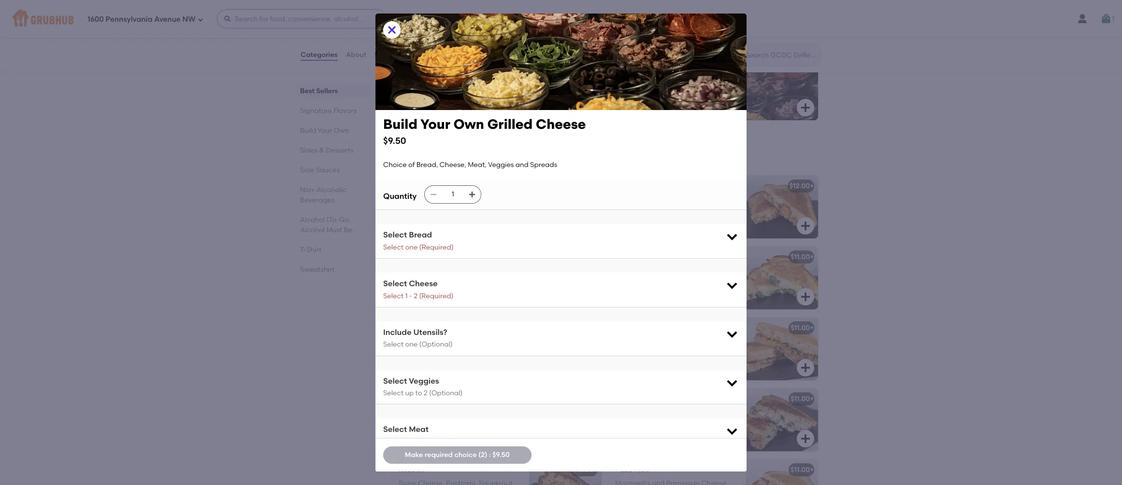 Task type: locate. For each thing, give the bounding box(es) containing it.
1 vertical spatial signature
[[391, 143, 441, 155]]

2 horizontal spatial own
[[651, 89, 667, 97]]

1 horizontal spatial buffalo
[[489, 267, 512, 275]]

diced inside the cheddar cheese, diced jalapeno, pulled pork, mac and chees, bbq sauce
[[458, 338, 477, 346]]

sides & desserts tab
[[300, 146, 368, 156]]

+ for pizza melt image
[[810, 466, 814, 475]]

$9.50 for build your own grilled cheese $9.50
[[383, 135, 406, 146]]

1 vertical spatial mac
[[438, 348, 453, 356]]

reviews
[[375, 51, 402, 59]]

meat
[[409, 426, 429, 435]]

0 horizontal spatial tomato,
[[399, 419, 426, 427]]

cheddar for cajun
[[615, 338, 645, 346]]

crema
[[615, 215, 638, 224]]

2 (required) from the top
[[419, 292, 454, 300]]

0 horizontal spatial $9.50
[[383, 135, 406, 146]]

green goddess
[[615, 253, 667, 261]]

build inside tab
[[300, 127, 316, 135]]

0 horizontal spatial crunch
[[399, 277, 423, 285]]

own inside build your own grilled cheese $9.50
[[454, 116, 484, 132]]

$12.00
[[790, 182, 810, 190]]

best for best sellers
[[300, 87, 315, 95]]

0 horizontal spatial &
[[319, 146, 324, 155]]

1 vertical spatial one
[[405, 341, 418, 349]]

one up make
[[405, 439, 418, 447]]

0 horizontal spatial best
[[300, 87, 315, 95]]

+
[[634, 100, 638, 108], [810, 182, 814, 190], [594, 253, 598, 261], [810, 253, 814, 261], [810, 324, 814, 332], [810, 395, 814, 404], [594, 466, 598, 475], [810, 466, 814, 475]]

1 vertical spatial 2
[[424, 390, 428, 398]]

1 vertical spatial sauce
[[399, 358, 420, 366]]

buffalo blue image
[[529, 247, 602, 310]]

Search GCDC Grilled Cheese Bar search field
[[745, 51, 819, 60]]

your inside build your own grilled cheese $9.50
[[421, 116, 450, 132]]

signature left meat, at the left top
[[439, 156, 466, 163]]

$11.00 + for mozzarella cheese, spinach, basil, pesto
[[791, 253, 814, 261]]

build for build your own
[[300, 127, 316, 135]]

select left "bread"
[[383, 231, 407, 240]]

tab
[[300, 215, 368, 235]]

mushrooms,
[[615, 419, 655, 427]]

sauce inside the cheddar cheese, diced jalapeno, pulled pork, mac and chees, bbq sauce
[[399, 358, 420, 366]]

mozzarella up mushrooms,
[[615, 409, 650, 417]]

1 vertical spatial 1
[[405, 292, 408, 300]]

your inside build your own grilled cheese $9.50 +
[[635, 89, 650, 97]]

mediterranean
[[399, 395, 448, 404]]

Input item quantity number field
[[442, 186, 464, 204]]

0 horizontal spatial mac
[[438, 348, 453, 356]]

own inside build your own grilled cheese $9.50 +
[[651, 89, 667, 97]]

&
[[319, 146, 324, 155], [627, 156, 631, 163]]

1 vertical spatial best
[[300, 87, 315, 95]]

select up up
[[383, 377, 407, 386]]

1 vertical spatial celery,
[[705, 348, 727, 356]]

mozzarella up pesto
[[615, 267, 650, 275]]

flavors inside tab
[[334, 107, 357, 115]]

about
[[346, 51, 366, 59]]

american cheese, diced tomato, bacon
[[399, 196, 509, 214]]

0 vertical spatial buffalo
[[399, 253, 423, 261]]

spinach, up onion
[[482, 409, 510, 417]]

+ for the reuben image
[[594, 466, 598, 475]]

cup
[[446, 89, 460, 97]]

1 vertical spatial spinach,
[[482, 409, 510, 417]]

svg image
[[198, 17, 203, 22], [386, 24, 398, 36], [584, 102, 595, 114], [800, 102, 812, 114], [430, 191, 438, 199], [469, 191, 476, 199], [800, 220, 812, 232], [726, 230, 739, 244], [726, 279, 739, 292], [726, 328, 739, 341], [584, 362, 595, 374], [800, 362, 812, 374], [726, 376, 739, 390]]

(2)
[[479, 451, 488, 460]]

pizza
[[615, 466, 633, 475]]

required
[[425, 451, 453, 460]]

1 vertical spatial pepper
[[661, 338, 685, 346]]

one left pork,
[[405, 341, 418, 349]]

(required) down "bread"
[[419, 244, 454, 252]]

blue
[[424, 253, 439, 261], [445, 267, 459, 275]]

truffle herb image
[[746, 389, 818, 452]]

cheese inside build your own grilled cheese $9.50 +
[[692, 89, 717, 97]]

onion
[[463, 419, 483, 427]]

1 horizontal spatial 2
[[424, 390, 428, 398]]

grilled inside build your own grilled cheese $9.50
[[488, 116, 533, 132]]

select down buffalo blue
[[383, 279, 407, 289]]

0 vertical spatial jack
[[641, 196, 657, 204]]

mac right or
[[613, 156, 625, 163]]

(required) down (diced
[[419, 292, 454, 300]]

bbq up 'pulled'
[[399, 324, 414, 332]]

utensils?
[[414, 328, 447, 337]]

(optional) down utensils?
[[419, 341, 453, 349]]

1 horizontal spatial blue
[[445, 267, 459, 275]]

spreads
[[530, 161, 558, 169]]

diced inside "american cheese, diced tomato, bacon"
[[461, 196, 480, 204]]

0 vertical spatial sellers
[[416, 32, 450, 45]]

flavors down best sellers tab
[[334, 107, 357, 115]]

mozzarella cheese, spinach, basil, pesto
[[615, 267, 727, 285]]

celery, right carrot,
[[471, 277, 492, 285]]

blue inside cheddar and blue cheese, buffalo crunch (diced carrot, celery, onion), ranch and hot sauce
[[445, 267, 459, 275]]

1 horizontal spatial jack
[[687, 338, 703, 346]]

1 horizontal spatial sellers
[[416, 32, 450, 45]]

(required) inside select bread select one (required)
[[419, 244, 454, 252]]

select left -
[[383, 292, 404, 300]]

your inside tab
[[318, 127, 332, 135]]

cheddar up cajun
[[615, 338, 645, 346]]

jack inside pepper jack cheese, chorizo crumble, pico de gallo, avocado crema
[[641, 196, 657, 204]]

to
[[416, 390, 422, 398]]

diced down feta
[[427, 419, 447, 427]]

0 vertical spatial grilled
[[668, 89, 690, 97]]

young american image
[[529, 176, 602, 239]]

sellers inside best sellers tab
[[316, 87, 338, 95]]

buffalo
[[399, 253, 423, 261], [489, 267, 512, 275]]

& right the sides
[[319, 146, 324, 155]]

diced down choice of bread, cheese, meat, veggies and spreads
[[461, 196, 480, 204]]

2 for cheese
[[414, 292, 418, 300]]

remoulade
[[638, 358, 676, 366]]

$9.50 inside build your own grilled cheese $9.50 +
[[617, 100, 634, 108]]

onion)
[[615, 358, 636, 366]]

diced for tomato,
[[461, 196, 480, 204]]

avocado
[[695, 206, 724, 214]]

spinach, inside mozzarella cheese, spinach, basil, pesto
[[680, 267, 709, 275]]

spinach,
[[680, 267, 709, 275], [482, 409, 510, 417], [657, 419, 685, 427]]

& right or
[[627, 156, 631, 163]]

1 horizontal spatial 1
[[1112, 14, 1115, 23]]

0 vertical spatial $9.50
[[617, 100, 634, 108]]

$9.50 inside build your own grilled cheese $9.50
[[383, 135, 406, 146]]

pizza melt
[[615, 466, 649, 475]]

mozzarella inside mozzarella cheese, roasted mushrooms, spinach, truffle herb aioli
[[615, 409, 650, 417]]

$11.00 for cheddar and pepper jack cheese, cajun crunch (bell pepper, celery, onion) remoulade
[[791, 324, 810, 332]]

2 right to
[[424, 390, 428, 398]]

0 horizontal spatial own
[[334, 127, 349, 135]]

one inside select bread select one (required)
[[405, 244, 418, 252]]

pepper up (bell
[[661, 338, 685, 346]]

3 one from the top
[[405, 439, 418, 447]]

best inside tab
[[300, 87, 315, 95]]

9 select from the top
[[383, 439, 404, 447]]

and left chees,
[[454, 348, 467, 356]]

cheddar inside cheddar and pepper jack cheese, cajun crunch (bell pepper, celery, onion) remoulade
[[615, 338, 645, 346]]

blue up carrot,
[[445, 267, 459, 275]]

crunch
[[399, 277, 423, 285], [637, 348, 661, 356]]

cheddar up 'pulled'
[[399, 338, 428, 346]]

1 vertical spatial (optional)
[[429, 390, 463, 398]]

0 horizontal spatial 2
[[414, 292, 418, 300]]

1 horizontal spatial best
[[391, 32, 413, 45]]

0 horizontal spatial build
[[300, 127, 316, 135]]

de
[[663, 206, 672, 214]]

cheese, inside "american cheese, diced tomato, bacon"
[[433, 196, 459, 204]]

flavors up choice of bread, cheese, meat, veggies and spreads
[[443, 143, 480, 155]]

celery,
[[471, 277, 492, 285], [705, 348, 727, 356]]

cheddar for crunch
[[399, 267, 428, 275]]

t-shirt tab
[[300, 245, 368, 255]]

buffalo up onion),
[[489, 267, 512, 275]]

mozzarella for pesto
[[615, 267, 650, 275]]

0 vertical spatial american
[[421, 182, 454, 190]]

1 horizontal spatial $9.50
[[493, 451, 510, 460]]

1 mozzarella from the top
[[615, 267, 650, 275]]

flavors:
[[467, 156, 489, 163]]

0 vertical spatial best
[[391, 32, 413, 45]]

and left spreads
[[516, 161, 529, 169]]

(optional) up feta
[[429, 390, 463, 398]]

1 vertical spatial blue
[[445, 267, 459, 275]]

0 horizontal spatial sauce
[[399, 358, 420, 366]]

flavors inside the signature flavors gcdc's famous signature flavors: available as a grilled cheese, patty melt, or mac & cheese bowl.
[[443, 143, 480, 155]]

carrot,
[[447, 277, 469, 285]]

(optional) up required
[[419, 439, 453, 447]]

pepper jack cheese, chorizo crumble, pico de gallo, avocado crema
[[615, 196, 724, 224]]

1 vertical spatial american
[[399, 196, 431, 204]]

celery, right pepper, at the right bottom of the page
[[705, 348, 727, 356]]

blue down select bread select one (required)
[[424, 253, 439, 261]]

available
[[490, 156, 516, 163]]

svg image inside 1 button
[[1101, 13, 1112, 25]]

crunch inside cheddar and pepper jack cheese, cajun crunch (bell pepper, celery, onion) remoulade
[[637, 348, 661, 356]]

own inside tab
[[334, 127, 349, 135]]

0 vertical spatial pepper
[[615, 196, 639, 204]]

1 horizontal spatial your
[[421, 116, 450, 132]]

diced up chees,
[[458, 338, 477, 346]]

2 mozzarella from the top
[[615, 409, 650, 417]]

0 horizontal spatial jack
[[641, 196, 657, 204]]

5 select from the top
[[383, 341, 404, 349]]

2 vertical spatial grilled
[[531, 156, 549, 163]]

0 vertical spatial 1
[[1112, 14, 1115, 23]]

1 vertical spatial crunch
[[637, 348, 661, 356]]

cheese, inside mozzarella cheese, roasted mushrooms, spinach, truffle herb aioli
[[652, 409, 679, 417]]

non-alcoholic beverages tab
[[300, 185, 368, 205]]

1 (required) from the top
[[419, 244, 454, 252]]

build your own tab
[[300, 126, 368, 136]]

0 horizontal spatial your
[[318, 127, 332, 135]]

+ for green goddess image
[[810, 253, 814, 261]]

0 vertical spatial signature
[[300, 107, 332, 115]]

+ for truffle herb image on the right of page
[[810, 395, 814, 404]]

chees,
[[469, 348, 492, 356]]

1 horizontal spatial build
[[383, 116, 418, 132]]

sellers inside best sellers most ordered on grubhub
[[416, 32, 450, 45]]

bbq
[[399, 324, 414, 332], [493, 348, 508, 356]]

(required)
[[419, 244, 454, 252], [419, 292, 454, 300]]

and inside cheddar and pepper jack cheese, cajun crunch (bell pepper, celery, onion) remoulade
[[647, 338, 660, 346]]

herb
[[709, 419, 725, 427]]

$12.00 +
[[790, 182, 814, 190]]

2 vertical spatial (optional)
[[419, 439, 453, 447]]

0 horizontal spatial veggies
[[409, 377, 439, 386]]

tomato, inside "american cheese, diced tomato, bacon"
[[482, 196, 509, 204]]

ordered
[[409, 46, 435, 54]]

cheese inside select cheese select 1 - 2 (required)
[[409, 279, 438, 289]]

1 inside select cheese select 1 - 2 (required)
[[405, 292, 408, 300]]

0 vertical spatial sauce
[[450, 287, 470, 295]]

cheese, inside 'mozzarella, feta cheese, spinach, tomato, diced red onion'
[[453, 409, 480, 417]]

crunch up remoulade
[[637, 348, 661, 356]]

side sauces tab
[[300, 165, 368, 175]]

0 horizontal spatial 1
[[405, 292, 408, 300]]

reviews button
[[374, 38, 402, 73]]

best up most
[[391, 32, 413, 45]]

select inside the "include utensils? select one (optional)"
[[383, 341, 404, 349]]

tomato, down meat, at the left top
[[482, 196, 509, 204]]

2 horizontal spatial $9.50
[[617, 100, 634, 108]]

1 vertical spatial tomato,
[[399, 419, 426, 427]]

1 vertical spatial bbq
[[493, 348, 508, 356]]

non-alcoholic beverages
[[300, 186, 347, 205]]

buffalo down select bread select one (required)
[[399, 253, 423, 261]]

1 vertical spatial sellers
[[316, 87, 338, 95]]

bbq inside the cheddar cheese, diced jalapeno, pulled pork, mac and chees, bbq sauce
[[493, 348, 508, 356]]

build for build your own grilled cheese $9.50
[[383, 116, 418, 132]]

pepper
[[615, 196, 639, 204], [661, 338, 685, 346]]

categories
[[301, 51, 338, 59]]

2 horizontal spatial build
[[617, 89, 634, 97]]

select up buffalo blue
[[383, 244, 404, 252]]

sellers up on
[[416, 32, 450, 45]]

pennsylvania
[[106, 15, 153, 24]]

2 vertical spatial one
[[405, 439, 418, 447]]

and down (diced
[[422, 287, 435, 295]]

cheese inside the signature flavors gcdc's famous signature flavors: available as a grilled cheese, patty melt, or mac & cheese bowl.
[[633, 156, 654, 163]]

american
[[421, 182, 454, 190], [399, 196, 431, 204]]

american down bread,
[[421, 182, 454, 190]]

2 vertical spatial $9.50
[[493, 451, 510, 460]]

0 vertical spatial blue
[[424, 253, 439, 261]]

$11.00
[[574, 253, 594, 261], [791, 253, 810, 261], [791, 324, 810, 332], [791, 395, 810, 404], [791, 466, 810, 475]]

1 horizontal spatial crunch
[[637, 348, 661, 356]]

1 horizontal spatial pepper
[[661, 338, 685, 346]]

crunch up ranch at the bottom of page
[[399, 277, 423, 285]]

0 vertical spatial mac
[[613, 156, 625, 163]]

0 vertical spatial (optional)
[[419, 341, 453, 349]]

cheese
[[692, 89, 717, 97], [536, 116, 586, 132], [633, 156, 654, 163], [409, 279, 438, 289]]

and up remoulade
[[647, 338, 660, 346]]

tomato, down mozzarella,
[[399, 419, 426, 427]]

mac right pork,
[[438, 348, 453, 356]]

1 horizontal spatial tomato,
[[482, 196, 509, 204]]

cheddar down buffalo blue
[[399, 267, 428, 275]]

0 horizontal spatial bbq
[[399, 324, 414, 332]]

one up buffalo blue
[[405, 244, 418, 252]]

1 vertical spatial mozzarella
[[615, 409, 650, 417]]

1 horizontal spatial own
[[454, 116, 484, 132]]

sauce down carrot,
[[450, 287, 470, 295]]

sellers for best sellers most ordered on grubhub
[[416, 32, 450, 45]]

$9.50
[[617, 100, 634, 108], [383, 135, 406, 146], [493, 451, 510, 460]]

one
[[405, 244, 418, 252], [405, 341, 418, 349], [405, 439, 418, 447]]

veggies up to
[[409, 377, 439, 386]]

1 vertical spatial buffalo
[[489, 267, 512, 275]]

crunch inside cheddar and blue cheese, buffalo crunch (diced carrot, celery, onion), ranch and hot sauce
[[399, 277, 423, 285]]

build
[[617, 89, 634, 97], [383, 116, 418, 132], [300, 127, 316, 135]]

0 horizontal spatial pepper
[[615, 196, 639, 204]]

build for build your own grilled cheese $9.50 +
[[617, 89, 634, 97]]

2 vertical spatial diced
[[427, 419, 447, 427]]

1 vertical spatial grilled
[[488, 116, 533, 132]]

select down include
[[383, 341, 404, 349]]

jack up pepper, at the right bottom of the page
[[687, 338, 703, 346]]

0 horizontal spatial buffalo
[[399, 253, 423, 261]]

$11.00 +
[[574, 253, 598, 261], [791, 253, 814, 261], [791, 324, 814, 332], [791, 395, 814, 404], [791, 466, 814, 475]]

one inside select meat select one (optional)
[[405, 439, 418, 447]]

(optional)
[[419, 341, 453, 349], [429, 390, 463, 398], [419, 439, 453, 447]]

2 horizontal spatial your
[[635, 89, 650, 97]]

2 vertical spatial spinach,
[[657, 419, 685, 427]]

quantity
[[383, 192, 417, 201]]

best for best sellers most ordered on grubhub
[[391, 32, 413, 45]]

one inside the "include utensils? select one (optional)"
[[405, 341, 418, 349]]

1 horizontal spatial celery,
[[705, 348, 727, 356]]

0 horizontal spatial blue
[[424, 253, 439, 261]]

your
[[635, 89, 650, 97], [421, 116, 450, 132], [318, 127, 332, 135]]

flavors for signature flavors gcdc's famous signature flavors: available as a grilled cheese, patty melt, or mac & cheese bowl.
[[443, 143, 480, 155]]

pizza melt image
[[746, 460, 818, 486]]

jack up pico
[[641, 196, 657, 204]]

0 vertical spatial spinach,
[[680, 267, 709, 275]]

1 vertical spatial veggies
[[409, 377, 439, 386]]

truffle
[[687, 419, 707, 427]]

(required) inside select cheese select 1 - 2 (required)
[[419, 292, 454, 300]]

(optional) inside the "include utensils? select one (optional)"
[[419, 341, 453, 349]]

grilled inside build your own grilled cheese $9.50 +
[[668, 89, 690, 97]]

signature inside tab
[[300, 107, 332, 115]]

most
[[391, 46, 407, 54]]

celery, inside cheddar and blue cheese, buffalo crunch (diced carrot, celery, onion), ranch and hot sauce
[[471, 277, 492, 285]]

2 inside select cheese select 1 - 2 (required)
[[414, 292, 418, 300]]

2 vertical spatial signature
[[439, 156, 466, 163]]

1 vertical spatial &
[[627, 156, 631, 163]]

select up reuben
[[383, 439, 404, 447]]

nw
[[182, 15, 196, 24]]

0 horizontal spatial flavors
[[334, 107, 357, 115]]

signature for signature flavors gcdc's famous signature flavors: available as a grilled cheese, patty melt, or mac & cheese bowl.
[[391, 143, 441, 155]]

2 inside select veggies select up to 2 (optional)
[[424, 390, 428, 398]]

own for build your own grilled cheese $9.50
[[454, 116, 484, 132]]

0 vertical spatial &
[[319, 146, 324, 155]]

(optional) inside select meat select one (optional)
[[419, 439, 453, 447]]

diced
[[461, 196, 480, 204], [458, 338, 477, 346], [427, 419, 447, 427]]

bread
[[409, 231, 432, 240]]

1 select from the top
[[383, 231, 407, 240]]

$4.00
[[400, 100, 418, 108]]

0 horizontal spatial celery,
[[471, 277, 492, 285]]

build inside build your own grilled cheese $9.50 +
[[617, 89, 634, 97]]

0 vertical spatial one
[[405, 244, 418, 252]]

3 select from the top
[[383, 279, 407, 289]]

1 horizontal spatial veggies
[[488, 161, 514, 169]]

:
[[489, 451, 491, 460]]

best up signature flavors
[[300, 87, 315, 95]]

grilled
[[668, 89, 690, 97], [488, 116, 533, 132], [531, 156, 549, 163]]

0 vertical spatial (required)
[[419, 244, 454, 252]]

svg image inside main navigation navigation
[[198, 17, 203, 22]]

(optional) for select meat
[[419, 439, 453, 447]]

signature down best sellers
[[300, 107, 332, 115]]

your for build your own grilled cheese $9.50
[[421, 116, 450, 132]]

cajun image
[[746, 318, 818, 381]]

feta
[[437, 409, 452, 417]]

sellers up signature flavors
[[316, 87, 338, 95]]

$13.00
[[573, 466, 594, 475]]

cheddar inside the cheddar cheese, diced jalapeno, pulled pork, mac and chees, bbq sauce
[[399, 338, 428, 346]]

select left up
[[383, 390, 404, 398]]

1 one from the top
[[405, 244, 418, 252]]

1 vertical spatial flavors
[[443, 143, 480, 155]]

grilled for build your own grilled cheese $9.50
[[488, 116, 533, 132]]

cheddar inside cheddar and blue cheese, buffalo crunch (diced carrot, celery, onion), ranch and hot sauce
[[399, 267, 428, 275]]

0 vertical spatial 2
[[414, 292, 418, 300]]

select left meat on the left of page
[[383, 426, 407, 435]]

pepper up the crumble,
[[615, 196, 639, 204]]

american up bacon
[[399, 196, 431, 204]]

1 vertical spatial (required)
[[419, 292, 454, 300]]

1 vertical spatial $9.50
[[383, 135, 406, 146]]

0 vertical spatial bbq
[[399, 324, 414, 332]]

svg image
[[1101, 13, 1112, 25], [224, 15, 231, 23], [584, 220, 595, 232], [800, 291, 812, 303], [726, 425, 739, 439], [584, 434, 595, 445], [800, 434, 812, 445]]

signature up famous
[[391, 143, 441, 155]]

bbq down "jalapeno,"
[[493, 348, 508, 356]]

cheese, inside mozzarella cheese, spinach, basil, pesto
[[652, 267, 679, 275]]

select veggies select up to 2 (optional)
[[383, 377, 463, 398]]

sauce down 'pulled'
[[399, 358, 420, 366]]

mozzarella inside mozzarella cheese, spinach, basil, pesto
[[615, 267, 650, 275]]

best inside best sellers most ordered on grubhub
[[391, 32, 413, 45]]

select
[[383, 231, 407, 240], [383, 244, 404, 252], [383, 279, 407, 289], [383, 292, 404, 300], [383, 341, 404, 349], [383, 377, 407, 386], [383, 390, 404, 398], [383, 426, 407, 435], [383, 439, 404, 447]]

2 right -
[[414, 292, 418, 300]]

cheddar
[[399, 267, 428, 275], [399, 338, 428, 346], [615, 338, 645, 346]]

spinach, down roasted
[[657, 419, 685, 427]]

+ for 'southwest' image
[[810, 182, 814, 190]]

build inside build your own grilled cheese $9.50
[[383, 116, 418, 132]]

mozzarella,
[[399, 409, 435, 417]]

sauce inside cheddar and blue cheese, buffalo crunch (diced carrot, celery, onion), ranch and hot sauce
[[450, 287, 470, 295]]

aioli
[[615, 429, 629, 437]]

avenue
[[154, 15, 181, 24]]

2 one from the top
[[405, 341, 418, 349]]

make required choice (2) : $9.50
[[405, 451, 510, 460]]

1 horizontal spatial sauce
[[450, 287, 470, 295]]

0 vertical spatial flavors
[[334, 107, 357, 115]]

0 vertical spatial mozzarella
[[615, 267, 650, 275]]

young
[[399, 182, 419, 190]]

hot
[[436, 287, 448, 295]]

1 inside button
[[1112, 14, 1115, 23]]

0 horizontal spatial sellers
[[316, 87, 338, 95]]

1 horizontal spatial mac
[[613, 156, 625, 163]]

up
[[405, 390, 414, 398]]

best sellers most ordered on grubhub
[[391, 32, 476, 54]]

1 vertical spatial diced
[[458, 338, 477, 346]]

0 vertical spatial celery,
[[471, 277, 492, 285]]

veggies left as
[[488, 161, 514, 169]]

flavors
[[334, 107, 357, 115], [443, 143, 480, 155]]

$9.50 for make required choice (2) : $9.50
[[493, 451, 510, 460]]

0 vertical spatial diced
[[461, 196, 480, 204]]

spinach, left basil,
[[680, 267, 709, 275]]



Task type: describe. For each thing, give the bounding box(es) containing it.
of
[[409, 161, 415, 169]]

tomato soup cup $4.00
[[400, 89, 460, 108]]

spinach, inside 'mozzarella, feta cheese, spinach, tomato, diced red onion'
[[482, 409, 510, 417]]

about button
[[346, 38, 367, 73]]

reuben
[[399, 466, 424, 475]]

celery, inside cheddar and pepper jack cheese, cajun crunch (bell pepper, celery, onion) remoulade
[[705, 348, 727, 356]]

mozzarella for spinach,
[[615, 409, 650, 417]]

young american
[[399, 182, 454, 190]]

roasted
[[680, 409, 707, 417]]

alcoholic
[[316, 186, 347, 194]]

select meat select one (optional)
[[383, 426, 453, 447]]

ranch
[[399, 287, 420, 295]]

cheese, inside cheddar and blue cheese, buffalo crunch (diced carrot, celery, onion), ranch and hot sauce
[[460, 267, 487, 275]]

diced for jalapeno,
[[458, 338, 477, 346]]

cheese, inside pepper jack cheese, chorizo crumble, pico de gallo, avocado crema
[[659, 196, 685, 204]]

(optional) inside select veggies select up to 2 (optional)
[[429, 390, 463, 398]]

bacon
[[399, 206, 420, 214]]

t-shirt
[[300, 246, 322, 254]]

diced inside 'mozzarella, feta cheese, spinach, tomato, diced red onion'
[[427, 419, 447, 427]]

$11.00 + for mozzarella cheese, roasted mushrooms, spinach, truffle herb aioli
[[791, 395, 814, 404]]

grilled for build your own grilled cheese $9.50 +
[[668, 89, 690, 97]]

+ inside build your own grilled cheese $9.50 +
[[634, 100, 638, 108]]

select bread select one (required)
[[383, 231, 454, 252]]

basil,
[[710, 267, 727, 275]]

cheddar cheese, diced jalapeno, pulled pork, mac and chees, bbq sauce
[[399, 338, 512, 366]]

+ for buffalo blue image
[[594, 253, 598, 261]]

& inside the signature flavors gcdc's famous signature flavors: available as a grilled cheese, patty melt, or mac & cheese bowl.
[[627, 156, 631, 163]]

green goddess image
[[746, 247, 818, 310]]

mac inside the signature flavors gcdc's famous signature flavors: available as a grilled cheese, patty melt, or mac & cheese bowl.
[[613, 156, 625, 163]]

southwest image
[[746, 176, 818, 239]]

american inside "american cheese, diced tomato, bacon"
[[399, 196, 431, 204]]

grilled inside the signature flavors gcdc's famous signature flavors: available as a grilled cheese, patty melt, or mac & cheese bowl.
[[531, 156, 549, 163]]

cajun
[[615, 348, 635, 356]]

your for build your own
[[318, 127, 332, 135]]

6 select from the top
[[383, 377, 407, 386]]

4 select from the top
[[383, 292, 404, 300]]

meat,
[[468, 161, 487, 169]]

$9.50 for build your own grilled cheese $9.50 +
[[617, 100, 634, 108]]

mediterranean image
[[529, 389, 602, 452]]

+ for cajun image
[[810, 324, 814, 332]]

select cheese select 1 - 2 (required)
[[383, 279, 454, 300]]

buffalo blue
[[399, 253, 439, 261]]

pork,
[[421, 348, 437, 356]]

cheese, inside the cheddar cheese, diced jalapeno, pulled pork, mac and chees, bbq sauce
[[430, 338, 457, 346]]

one for meat
[[405, 439, 418, 447]]

a
[[525, 156, 529, 163]]

jalapeno,
[[479, 338, 512, 346]]

spinach, inside mozzarella cheese, roasted mushrooms, spinach, truffle herb aioli
[[657, 419, 685, 427]]

tomato, inside 'mozzarella, feta cheese, spinach, tomato, diced red onion'
[[399, 419, 426, 427]]

8 select from the top
[[383, 426, 407, 435]]

side sauces
[[300, 166, 340, 175]]

mac inside the cheddar cheese, diced jalapeno, pulled pork, mac and chees, bbq sauce
[[438, 348, 453, 356]]

cheddar and pepper jack cheese, cajun crunch (bell pepper, celery, onion) remoulade
[[615, 338, 731, 366]]

your for build your own grilled cheese $9.50 +
[[635, 89, 650, 97]]

pulled
[[399, 348, 419, 356]]

search icon image
[[731, 49, 742, 61]]

$11.00 + for cheddar and pepper jack cheese, cajun crunch (bell pepper, celery, onion) remoulade
[[791, 324, 814, 332]]

bread,
[[417, 161, 438, 169]]

signature flavors gcdc's famous signature flavors: available as a grilled cheese, patty melt, or mac & cheese bowl.
[[391, 143, 670, 163]]

1 button
[[1101, 10, 1115, 28]]

(optional) for include utensils?
[[419, 341, 453, 349]]

cheese, inside cheddar and pepper jack cheese, cajun crunch (bell pepper, celery, onion) remoulade
[[704, 338, 731, 346]]

melt
[[634, 466, 649, 475]]

as
[[517, 156, 524, 163]]

red
[[448, 419, 461, 427]]

buffalo inside cheddar and blue cheese, buffalo crunch (diced carrot, celery, onion), ranch and hot sauce
[[489, 267, 512, 275]]

melt,
[[591, 156, 605, 163]]

categories button
[[300, 38, 338, 73]]

$13.00 +
[[573, 466, 598, 475]]

side
[[300, 166, 314, 175]]

make
[[405, 451, 423, 460]]

crumble,
[[615, 206, 646, 214]]

veggies inside select veggies select up to 2 (optional)
[[409, 377, 439, 386]]

7 select from the top
[[383, 390, 404, 398]]

pepper,
[[678, 348, 704, 356]]

flavors for signature flavors
[[334, 107, 357, 115]]

$11.00 for mozzarella cheese, spinach, basil, pesto
[[791, 253, 810, 261]]

2 for veggies
[[424, 390, 428, 398]]

mozzarella, feta cheese, spinach, tomato, diced red onion
[[399, 409, 510, 427]]

include utensils? select one (optional)
[[383, 328, 453, 349]]

own for build your own
[[334, 127, 349, 135]]

gallo,
[[674, 206, 693, 214]]

cheddar for pork,
[[399, 338, 428, 346]]

sweatshirt
[[300, 266, 335, 274]]

non-
[[300, 186, 316, 194]]

one for utensils?
[[405, 341, 418, 349]]

bbq image
[[529, 318, 602, 381]]

build your own
[[300, 127, 349, 135]]

1600 pennsylvania avenue nw
[[88, 15, 196, 24]]

$11.00 + for cheddar and blue cheese, buffalo crunch (diced carrot, celery, onion), ranch and hot sauce
[[574, 253, 598, 261]]

on
[[436, 46, 445, 54]]

famous
[[415, 156, 437, 163]]

t-
[[300, 246, 307, 254]]

mozzarella cheese, roasted mushrooms, spinach, truffle herb aioli
[[615, 409, 725, 437]]

one for bread
[[405, 244, 418, 252]]

sellers for best sellers
[[316, 87, 338, 95]]

shirt
[[307, 246, 322, 254]]

cheese inside build your own grilled cheese $9.50
[[536, 116, 586, 132]]

beverages
[[300, 196, 335, 205]]

choice
[[455, 451, 477, 460]]

& inside sides & desserts tab
[[319, 146, 324, 155]]

sweatshirt tab
[[300, 265, 368, 275]]

main navigation navigation
[[0, 0, 1123, 38]]

signature for signature flavors
[[300, 107, 332, 115]]

sides
[[300, 146, 318, 155]]

grubhub
[[446, 46, 476, 54]]

-
[[409, 292, 412, 300]]

pesto
[[615, 277, 634, 285]]

build your own grilled cheese $9.50 +
[[617, 89, 717, 108]]

build your own grilled cheese $9.50
[[383, 116, 586, 146]]

and up (diced
[[430, 267, 443, 275]]

and inside the cheddar cheese, diced jalapeno, pulled pork, mac and chees, bbq sauce
[[454, 348, 467, 356]]

$11.00 for mozzarella cheese, roasted mushrooms, spinach, truffle herb aioli
[[791, 395, 810, 404]]

or
[[606, 156, 612, 163]]

cheese, inside the signature flavors gcdc's famous signature flavors: available as a grilled cheese, patty melt, or mac & cheese bowl.
[[550, 156, 573, 163]]

include
[[383, 328, 412, 337]]

jack inside cheddar and pepper jack cheese, cajun crunch (bell pepper, celery, onion) remoulade
[[687, 338, 703, 346]]

sides & desserts
[[300, 146, 354, 155]]

$11.00 for cheddar and blue cheese, buffalo crunch (diced carrot, celery, onion), ranch and hot sauce
[[574, 253, 594, 261]]

pepper inside pepper jack cheese, chorizo crumble, pico de gallo, avocado crema
[[615, 196, 639, 204]]

best sellers tab
[[300, 86, 368, 96]]

1600
[[88, 15, 104, 24]]

cheddar and blue cheese, buffalo crunch (diced carrot, celery, onion), ranch and hot sauce
[[399, 267, 516, 295]]

choice of bread, cheese, meat, veggies and spreads
[[383, 161, 558, 169]]

signature flavors tab
[[300, 106, 368, 116]]

own for build your own grilled cheese $9.50 +
[[651, 89, 667, 97]]

reuben image
[[529, 460, 602, 486]]

soup
[[427, 89, 444, 97]]

2 select from the top
[[383, 244, 404, 252]]

goddess
[[637, 253, 667, 261]]

pepper inside cheddar and pepper jack cheese, cajun crunch (bell pepper, celery, onion) remoulade
[[661, 338, 685, 346]]

choice
[[383, 161, 407, 169]]



Task type: vqa. For each thing, say whether or not it's contained in the screenshot.
Build Your Own Grilled Cheese $9.50 at the top
yes



